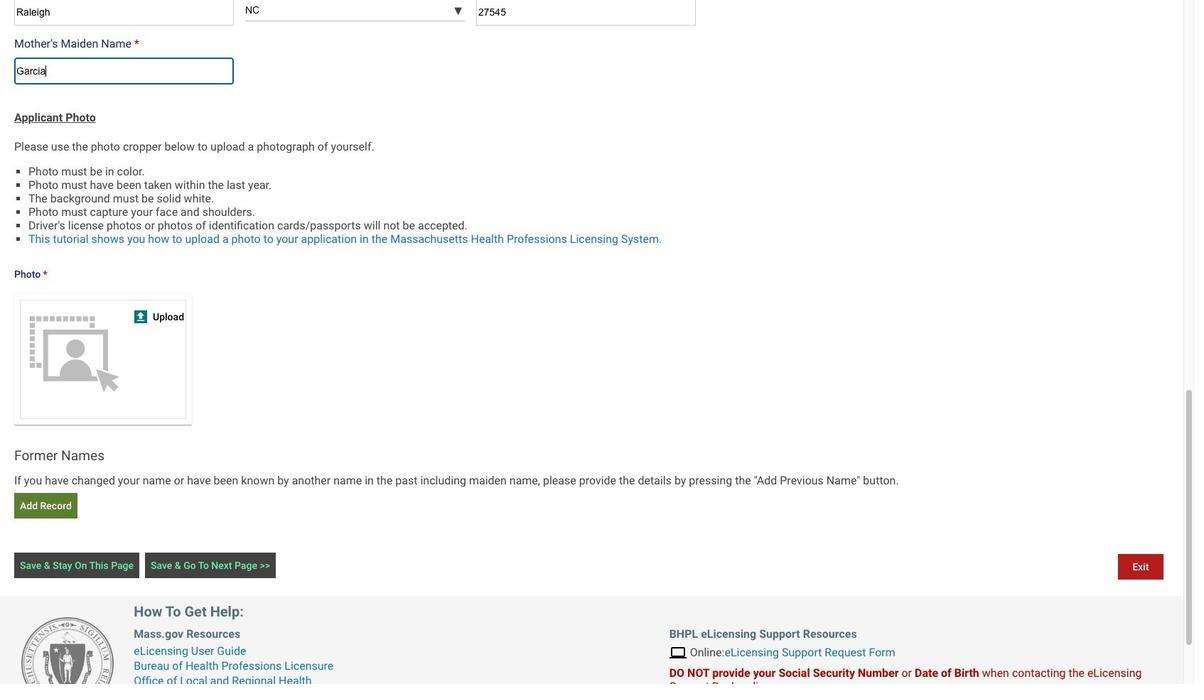 Task type: describe. For each thing, give the bounding box(es) containing it.
no color image
[[134, 310, 147, 323]]



Task type: locate. For each thing, give the bounding box(es) containing it.
massachusetts state seal image
[[21, 618, 114, 685]]

None text field
[[14, 0, 234, 26], [476, 0, 696, 26], [14, 58, 234, 85], [14, 0, 234, 26], [476, 0, 696, 26], [14, 58, 234, 85]]



Task type: vqa. For each thing, say whether or not it's contained in the screenshot.
3rd Option Group
no



